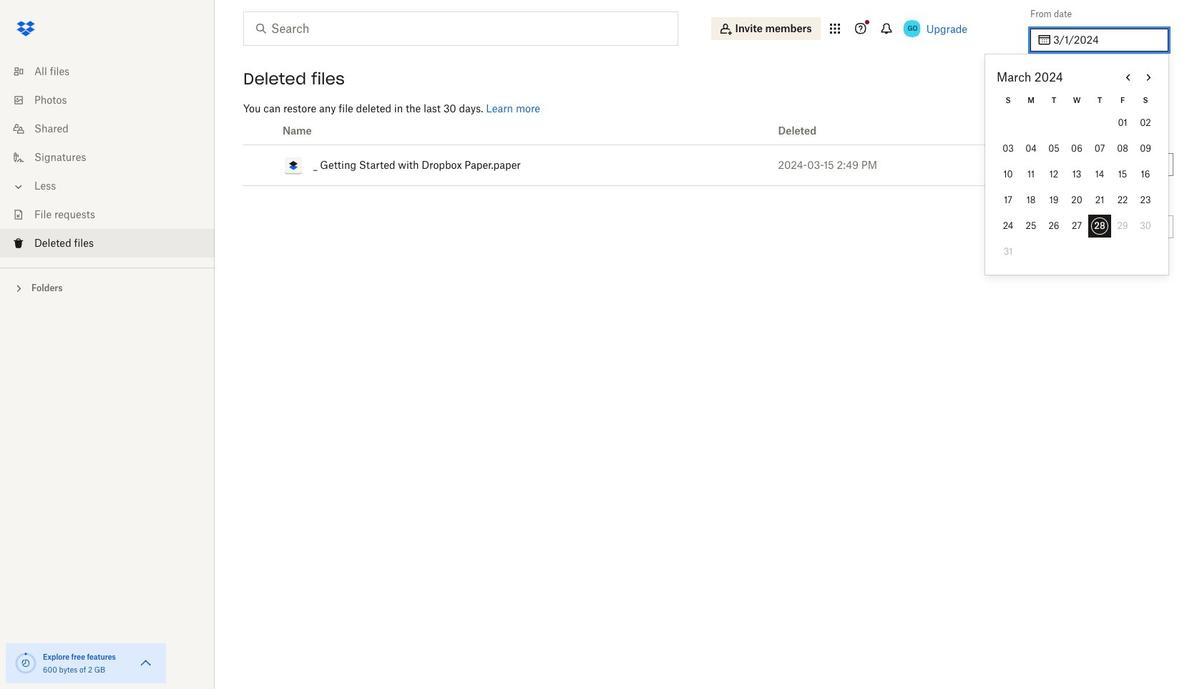 Task type: describe. For each thing, give the bounding box(es) containing it.
1 column header from the left
[[279, 117, 767, 145]]

restore _ getting started with dropbox paper.paper row
[[243, 145, 1002, 186]]

select this row column header
[[243, 117, 279, 145]]



Task type: vqa. For each thing, say whether or not it's contained in the screenshot.
Privacy and legal
no



Task type: locate. For each thing, give the bounding box(es) containing it.
less image
[[11, 180, 26, 194]]

column header
[[279, 117, 767, 145], [767, 117, 1002, 145]]

None text field
[[1053, 94, 1160, 110]]

row
[[243, 117, 1002, 145]]

2 column header from the left
[[767, 117, 1002, 145]]

list item
[[0, 229, 215, 258]]

cell
[[243, 145, 279, 186]]

dropbox image
[[11, 14, 40, 43]]

None text field
[[1053, 32, 1160, 48]]

table
[[243, 117, 1002, 186]]

list
[[0, 49, 215, 268]]



